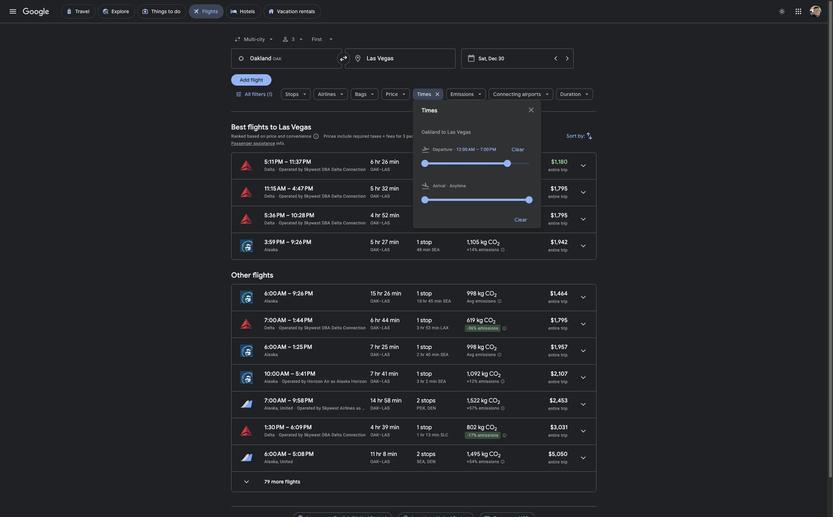 Task type: describe. For each thing, give the bounding box(es) containing it.
Departure time: 3:59 PM. text field
[[265, 239, 285, 246]]

Arrival time: 6:09 PM. text field
[[291, 424, 312, 431]]

6:00 am – 5:08 pm alaska, united
[[265, 451, 314, 464]]

connecting
[[493, 91, 521, 97]]

hr inside 1 stop 2 hr 40 min sea
[[421, 352, 425, 357]]

flights for best
[[248, 123, 269, 132]]

2 up "619 kg co 2"
[[495, 292, 497, 299]]

leaves oakland international airport at 3:59 pm on saturday, december 30 and arrives at harry reid international airport at 9:26 pm on saturday, december 30. element
[[265, 239, 312, 246]]

$2,107
[[551, 371, 568, 378]]

entire for 5 hr 27 min
[[549, 248, 560, 253]]

Arrival time: 1:44 PM. text field
[[293, 317, 313, 324]]

operated by skywest airlines as alaska skywest
[[297, 406, 394, 411]]

stop for 5 hr 32 min
[[421, 185, 432, 192]]

avg for 7 hr 25 min
[[467, 352, 475, 357]]

– inside 6 hr 26 min oak – las
[[379, 167, 382, 172]]

skywest for 11:37 pm
[[304, 167, 321, 172]]

operated for 4:47 pm
[[279, 194, 297, 199]]

33%
[[469, 194, 477, 199]]

sea inside 1 stop 48 min sea
[[432, 247, 440, 252]]

min inside the 5 hr 32 min oak – las
[[390, 185, 399, 192]]

trip for 6 hr 26 min
[[561, 167, 568, 172]]

stop for 6 hr 26 min
[[421, 159, 432, 166]]

hr inside 1 stop 3 hr 53 min lax
[[421, 326, 425, 331]]

Departure time: 11:15 AM. text field
[[265, 185, 286, 192]]

1 vertical spatial clear
[[515, 217, 527, 223]]

6 hr 44 min oak – las
[[371, 317, 400, 331]]

– left "4:47 pm"
[[288, 185, 291, 192]]

stop for 15 hr 26 min
[[421, 290, 432, 297]]

646
[[467, 185, 477, 192]]

oak for 7 hr 25 min
[[371, 352, 379, 357]]

+54%
[[467, 460, 478, 465]]

none search field containing times
[[231, 31, 597, 228]]

alaska down departure time: 10:00 am. text box
[[265, 379, 278, 384]]

trip for 4 hr 39 min
[[561, 433, 568, 438]]

2 stops pdx , den
[[417, 397, 436, 411]]

– left arrival time: 1:44 pm. text field
[[288, 317, 291, 324]]

times inside popup button
[[417, 91, 432, 97]]

connection for 4 hr 52 min
[[343, 221, 366, 226]]

oak for 7 hr 41 min
[[371, 379, 379, 384]]

filters
[[252, 91, 266, 97]]

1942 US dollars text field
[[551, 239, 568, 246]]

+14%
[[467, 247, 478, 252]]

bags button
[[351, 86, 379, 103]]

alaska, united
[[265, 406, 293, 411]]

las for 5 hr 32 min
[[382, 194, 390, 199]]

2 inside 1,092 kg co 2
[[499, 373, 501, 379]]

kg for $5,050
[[482, 451, 488, 458]]

oak for 4 hr 52 min
[[371, 221, 379, 226]]

hr inside 6 hr 26 min oak – las
[[375, 159, 381, 166]]

add flight button
[[231, 74, 272, 86]]

Departure time: 6:00 AM. text field
[[265, 344, 287, 351]]

2 inside 1 stop 2 hr 40 min sea
[[417, 352, 420, 357]]

las for 15 hr 26 min
[[382, 299, 390, 304]]

6 for 6 hr 44 min
[[371, 317, 374, 324]]

hr inside 1 stop 10 hr 45 min sea
[[423, 299, 427, 304]]

alaska, inside 6:00 am – 5:08 pm alaska, united
[[265, 459, 279, 464]]

1 alaska, from the top
[[265, 406, 279, 411]]

layover (1 of 1) is a 2 hr 40 min layover at seattle-tacoma international airport in seattle. element
[[417, 352, 464, 358]]

leaves oakland international airport at 5:36 pm on saturday, december 30 and arrives at harry reid international airport at 10:28 pm on saturday, december 30. element
[[265, 212, 315, 219]]

2 inside 1 stop 3 hr 2 min sea
[[426, 379, 428, 384]]

$3,031 entire trip
[[549, 424, 568, 438]]

0 horizontal spatial to
[[270, 123, 277, 132]]

2 inside 1,105 kg co 2
[[498, 241, 500, 247]]

layover (1 of 1) is a 48 min layover at seattle-tacoma international airport in seattle. element
[[417, 247, 464, 253]]

las for 14 hr 58 min
[[382, 406, 390, 411]]

619 kg co 2
[[467, 317, 496, 325]]

5 hr 27 min oak – las
[[371, 239, 399, 252]]

1 vertical spatial times
[[422, 107, 438, 114]]

Departure time: 5:11 PM. text field
[[265, 159, 283, 166]]

flight details. leaves oakland international airport at 11:15 am on saturday, december 30 and arrives at harry reid international airport at 4:47 pm on saturday, december 30. image
[[575, 184, 592, 201]]

1464 US dollars text field
[[551, 290, 568, 297]]

dba for 4:47 pm
[[322, 194, 331, 199]]

min inside 1 stop 48 min sea
[[423, 247, 431, 252]]

price
[[267, 134, 277, 139]]

hr inside 14 hr 58 min oak – las
[[378, 397, 383, 404]]

leaves oakland international airport at 7:00 am on saturday, december 30 and arrives at harry reid international airport at 9:58 pm on saturday, december 30. element
[[265, 397, 313, 404]]

all filters (1)
[[245, 91, 273, 97]]

oak for 6 hr 44 min
[[371, 326, 379, 331]]

$1,957 entire trip
[[549, 344, 568, 358]]

$1,180
[[552, 159, 568, 166]]

2 $1,795 from the top
[[551, 212, 568, 219]]

4 for 4 hr 52 min
[[371, 212, 374, 219]]

oak for 4 hr 39 min
[[371, 433, 379, 438]]

operated by skywest dba delta connection for 6:09 pm
[[279, 433, 366, 438]]

den for 11 hr 8 min
[[427, 459, 436, 464]]

connection for 5 hr 32 min
[[343, 194, 366, 199]]

emissions down 802 kg co 2
[[478, 433, 499, 438]]

stop for 7 hr 41 min
[[421, 371, 432, 378]]

change appearance image
[[774, 3, 791, 20]]

– inside 7 hr 41 min oak – las
[[379, 379, 382, 384]]

1 and from the left
[[278, 134, 285, 139]]

alaska right air
[[337, 379, 350, 384]]

ranked based on price and convenience
[[231, 134, 312, 139]]

6:09 pm
[[291, 424, 312, 431]]

operated for 6:09 pm
[[279, 433, 297, 438]]

1 stop 2 hr 40 min sea
[[417, 344, 449, 357]]

total duration 5 hr 27 min. element
[[371, 239, 417, 247]]

hr inside 1 stop 3 hr 2 min sea
[[421, 379, 425, 384]]

1,092
[[467, 371, 481, 378]]

total duration 15 hr 26 min. element
[[371, 290, 417, 298]]

2107 US dollars text field
[[551, 371, 568, 378]]

1 stop 48 min sea
[[417, 239, 440, 252]]

sea inside 2 stops sea , den
[[417, 459, 425, 464]]

hr inside 15 hr 26 min oak – las
[[378, 290, 383, 297]]

total duration 4 hr 39 min. element
[[371, 424, 417, 432]]

den for 14 hr 58 min
[[428, 406, 436, 411]]

– inside 6 hr 44 min oak – las
[[379, 326, 382, 331]]

14 hr 58 min oak – las
[[371, 397, 402, 411]]

flights for other
[[253, 271, 274, 280]]

flight details. leaves oakland international airport at 5:36 pm on saturday, december 30 and arrives at harry reid international airport at 10:28 pm on saturday, december 30. image
[[575, 211, 592, 228]]

fees
[[386, 134, 395, 139]]

5:36 pm – 10:28 pm
[[265, 212, 315, 219]]

other flights
[[231, 271, 274, 280]]

1 for 7 hr 25 min
[[417, 344, 419, 351]]

trip for 7 hr 25 min
[[561, 353, 568, 358]]

1 stop flight. element for 5 hr 32 min
[[417, 185, 432, 193]]

trip for 7 hr 41 min
[[561, 379, 568, 384]]

layover (1 of 1) is a 2 hr 46 min layover at los angeles international airport in los angeles. element
[[417, 193, 464, 199]]

– left 5:41 pm
[[291, 371, 294, 378]]

min inside the 4 hr 52 min oak – las
[[390, 212, 400, 219]]

11:37 pm
[[290, 159, 311, 166]]

all
[[245, 91, 251, 97]]

3 trip from the top
[[561, 221, 568, 226]]

min inside the 5 hr 27 min oak – las
[[390, 239, 399, 246]]

2 inside 2 stops sea , den
[[417, 451, 420, 458]]

total duration 4 hr 52 min. element
[[371, 212, 417, 220]]

7 for 7 hr 25 min
[[371, 344, 374, 351]]

 image for departure
[[454, 146, 455, 153]]

las for 6 hr 44 min
[[382, 326, 390, 331]]

– right 1:30 pm in the bottom left of the page
[[286, 424, 290, 431]]

5050 US dollars text field
[[549, 451, 568, 458]]

1 stop 2 hr 46 min lax
[[417, 185, 449, 199]]

– inside 7 hr 25 min oak – las
[[379, 352, 382, 357]]

hr inside 1 stop 1 hr 13 min slc
[[421, 433, 425, 438]]

2 inside "619 kg co 2"
[[493, 319, 496, 325]]

airlines button
[[314, 86, 348, 103]]

flight details. leaves oakland international airport at 6:00 am on saturday, december 30 and arrives at harry reid international airport at 5:08 pm on saturday, december 30. image
[[575, 449, 592, 467]]

connecting airports
[[493, 91, 541, 97]]

stop for 6 hr 44 min
[[421, 317, 432, 324]]

co for $2,453
[[489, 397, 498, 404]]

las for 11 hr 8 min
[[382, 459, 390, 464]]

hr inside 1 stop 2 hr 46 min lax
[[421, 194, 425, 199]]

7:00 am for 7:00 am – 1:44 pm
[[265, 317, 286, 324]]

min inside 1 stop 3 hr 53 min lax
[[432, 326, 440, 331]]

+57% emissions
[[467, 406, 500, 411]]

2 down -36% emissions
[[495, 346, 497, 352]]

alaska inside the 3:59 pm – 9:26 pm alaska
[[265, 247, 278, 252]]

10:00 am
[[265, 371, 289, 378]]

1:30 pm – 6:09 pm
[[265, 424, 312, 431]]

6 hr 26 min oak – las
[[371, 159, 399, 172]]

stops for 14 hr 58 min
[[422, 397, 436, 404]]

min inside 6 hr 44 min oak – las
[[390, 317, 400, 324]]

5:41 pm
[[296, 371, 316, 378]]

1,495
[[467, 451, 481, 458]]

avg for 15 hr 26 min
[[467, 299, 475, 304]]

1 1795 us dollars text field from the top
[[551, 212, 568, 219]]

flight details. leaves oakland international airport at 10:00 am on saturday, december 30 and arrives at harry reid international airport at 5:41 pm on saturday, december 30. image
[[575, 369, 592, 386]]

flight details. leaves oakland international airport at 6:00 am on saturday, december 30 and arrives at harry reid international airport at 1:25 pm on saturday, december 30. image
[[575, 342, 592, 360]]

3 inside 1 stop 3 hr 2 min sea
[[417, 379, 420, 384]]

$1,464 entire trip
[[549, 290, 568, 304]]

layover (1 of 1) is a 3 hr 53 min layover at los angeles international airport in los angeles. element
[[417, 325, 464, 331]]

oakland to las vegas
[[422, 129, 471, 135]]

7 for 7 hr 41 min
[[371, 371, 374, 378]]

998 for 7 hr 25 min
[[467, 344, 477, 351]]

connection for 4 hr 39 min
[[343, 433, 366, 438]]

leaves oakland international airport at 5:11 pm on saturday, december 30 and arrives at harry reid international airport at 11:37 pm on saturday, december 30. element
[[265, 159, 311, 166]]

stops for 11 hr 8 min
[[422, 451, 436, 458]]

trip for 14 hr 58 min
[[561, 406, 568, 411]]

3 inside 1 stop 3 hr 53 min lax
[[417, 326, 420, 331]]

1 stop flight. element for 7 hr 25 min
[[417, 344, 432, 352]]

total duration 11 hr 8 min. element
[[371, 451, 417, 459]]

operated by skywest dba delta connection for 4:47 pm
[[279, 194, 366, 199]]

26 for 15
[[384, 290, 391, 297]]

hr inside 7 hr 25 min oak – las
[[375, 344, 381, 351]]

assistance
[[254, 141, 275, 146]]

entire for 4 hr 39 min
[[549, 433, 560, 438]]

$1,464
[[551, 290, 568, 297]]

sea for 7 hr 25 min
[[441, 352, 449, 357]]

stop for 4 hr 39 min
[[421, 424, 432, 431]]

4 for 4 hr 39 min
[[371, 424, 374, 431]]

2 inside 1,522 kg co 2
[[498, 400, 500, 406]]

airlines inside airlines popup button
[[318, 91, 336, 97]]

Arrival time: 5:08 PM. text field
[[293, 451, 314, 458]]

– inside the 5 hr 32 min oak – las
[[379, 194, 382, 199]]

0 horizontal spatial vegas
[[291, 123, 311, 132]]

– inside 14 hr 58 min oak – las
[[379, 406, 382, 411]]

9:58 pm
[[293, 397, 313, 404]]

convenience
[[287, 134, 312, 139]]

4:47 pm
[[292, 185, 313, 192]]

total duration 5 hr 32 min. element
[[371, 185, 417, 193]]

1 for 6 hr 26 min
[[417, 159, 419, 166]]

leaves oakland international airport at 6:00 am on saturday, december 30 and arrives at harry reid international airport at 1:25 pm on saturday, december 30. element
[[265, 344, 312, 351]]

17%
[[469, 433, 477, 438]]

ranked
[[231, 134, 246, 139]]

avg emissions for $1,464
[[467, 299, 496, 304]]

1 stop 3 hr 53 min lax
[[417, 317, 449, 331]]

co for $2,107
[[490, 371, 499, 378]]

hr inside the 4 hr 52 min oak – las
[[375, 212, 381, 219]]

2 inside 1,495 kg co 2
[[498, 453, 501, 459]]

52
[[382, 212, 389, 219]]

2 inside 2 stops pdx , den
[[417, 397, 420, 404]]

co for $1,957
[[486, 344, 495, 351]]

0 horizontal spatial las
[[279, 123, 290, 132]]

emissions right 33%
[[478, 194, 499, 199]]

1 horizontal spatial vegas
[[457, 129, 471, 135]]

layover (1 of 1) is a 3 hr 2 min layover at seattle-tacoma international airport in seattle. element
[[417, 379, 464, 384]]

619
[[467, 317, 476, 324]]

skywest for 4:47 pm
[[304, 194, 321, 199]]

1 horizon from the left
[[307, 379, 323, 384]]

hr inside 4 hr 39 min oak – las
[[375, 424, 381, 431]]

5:36 pm
[[265, 212, 285, 219]]

emissions for $1,942
[[479, 247, 500, 252]]

1 horizontal spatial to
[[442, 129, 446, 135]]

co for $3,031
[[486, 424, 495, 431]]

1 for 15 hr 26 min
[[417, 290, 419, 297]]

operated down 9:58 pm
[[297, 406, 315, 411]]

more
[[272, 479, 284, 485]]

kg for $1,180
[[478, 159, 484, 166]]

min inside 1 stop 10 hr 45 min sea
[[435, 299, 442, 304]]

alaska inside 6:00 am – 1:25 pm alaska
[[265, 352, 278, 357]]

+14% emissions
[[467, 247, 500, 252]]

slc
[[441, 433, 449, 438]]

802 kg co 2
[[467, 424, 497, 432]]

4 hr 39 min oak – las
[[371, 424, 400, 438]]

3 inside popup button
[[292, 36, 295, 42]]

departure
[[433, 147, 453, 152]]

operated by skywest dba delta connection for 11:37 pm
[[279, 167, 366, 172]]

sort by: button
[[564, 127, 597, 145]]

hr inside 7 hr 41 min oak – las
[[375, 371, 381, 378]]

11
[[371, 451, 375, 458]]

anytime
[[450, 184, 466, 188]]

flight
[[251, 77, 263, 83]]

sea for 7 hr 41 min
[[438, 379, 446, 384]]

flight details. leaves oakland international airport at 6:00 am on saturday, december 30 and arrives at harry reid international airport at 9:26 pm on saturday, december 30. image
[[575, 289, 592, 306]]

$2,453
[[550, 397, 568, 404]]

1 united from the top
[[280, 406, 293, 411]]

2 inside 1 stop 2 hr 46 min lax
[[417, 194, 420, 199]]

min inside 1 stop 2 hr 46 min
[[432, 167, 440, 172]]

3 inside 'prices include required taxes + fees for 3 passengers. optional charges and passenger assistance'
[[403, 134, 406, 139]]

passenger assistance button
[[231, 141, 275, 146]]

12:00 am
[[457, 147, 475, 152]]

46 for 5 hr 32 min
[[426, 194, 431, 199]]

8
[[383, 451, 386, 458]]

kg for $2,107
[[482, 371, 488, 378]]

$1,795 entire trip for $1,464
[[549, 317, 568, 331]]

1 stop flight. element for 4 hr 39 min
[[417, 424, 432, 432]]

Departure time: 7:00 AM. text field
[[265, 317, 286, 324]]

hr inside 6 hr 44 min oak – las
[[375, 317, 381, 324]]

2 1795 us dollars text field from the top
[[551, 317, 568, 324]]

45
[[428, 299, 434, 304]]

hr inside 1 stop 2 hr 46 min
[[421, 167, 425, 172]]

1 stop flight. element for 6 hr 26 min
[[417, 159, 432, 167]]

min inside 15 hr 26 min oak – las
[[392, 290, 402, 297]]

– inside the 3:59 pm – 9:26 pm alaska
[[286, 239, 290, 246]]

price button
[[382, 86, 410, 103]]

– inside 6:00 am – 1:25 pm alaska
[[288, 344, 291, 351]]

11 hr 8 min oak – las
[[371, 451, 397, 464]]

9:26 pm for 6:00 am
[[293, 290, 313, 297]]

– right 5:11 pm
[[285, 159, 288, 166]]

79 more flights image
[[238, 473, 255, 491]]

alaska down '14'
[[362, 406, 376, 411]]

hr inside the 5 hr 32 min oak – las
[[375, 185, 381, 192]]

layover (1 of 1) is a 2 hr 46 min layover at salt lake city international airport in salt lake city. element
[[417, 167, 464, 172]]

passenger
[[231, 141, 252, 146]]

min inside 11 hr 8 min oak – las
[[388, 451, 397, 458]]

3:59 pm – 9:26 pm alaska
[[265, 239, 312, 252]]

kg for $1,795
[[477, 317, 483, 324]]

2 stops sea , den
[[417, 451, 436, 464]]

by for 4:47 pm
[[298, 194, 303, 199]]

Arrival time: 9:26 PM. text field
[[293, 290, 313, 297]]

+54% emissions
[[467, 460, 500, 465]]

airports
[[522, 91, 541, 97]]

– right 5:36 pm
[[286, 212, 290, 219]]

operated down 10:00 am – 5:41 pm
[[282, 379, 300, 384]]

emissions down "619 kg co 2"
[[478, 326, 499, 331]]

oak for 14 hr 58 min
[[371, 406, 379, 411]]

1 for 4 hr 39 min
[[417, 424, 419, 431]]

6 for 6 hr 26 min
[[371, 159, 374, 166]]



Task type: vqa. For each thing, say whether or not it's contained in the screenshot.
the rightmost 5 button
no



Task type: locate. For each thing, give the bounding box(es) containing it.
11:15 am – 4:47 pm
[[265, 185, 313, 192]]

prices include required taxes + fees for 3 passengers. optional charges and passenger assistance
[[231, 134, 476, 146]]

trip inside $2,107 entire trip
[[561, 379, 568, 384]]

oak down '14'
[[371, 406, 379, 411]]

3 oak from the top
[[371, 221, 379, 226]]

1 1 stop flight. element from the top
[[417, 159, 432, 167]]

- for 802
[[467, 433, 469, 438]]

26 for 6
[[382, 159, 388, 166]]

trip down the 2107 us dollars text box
[[561, 379, 568, 384]]

1 entire from the top
[[549, 167, 560, 172]]

9:26 pm inside the 3:59 pm – 9:26 pm alaska
[[291, 239, 312, 246]]

Arrival time: 5:41 PM. text field
[[296, 371, 316, 378]]

entire for 6 hr 44 min
[[549, 326, 560, 331]]

0 vertical spatial 4
[[371, 212, 374, 219]]

6 1 stop flight. element from the top
[[417, 344, 432, 352]]

emissions for $1,957
[[476, 352, 496, 357]]

Departure time: 6:00 AM. text field
[[265, 290, 287, 297]]

0 vertical spatial 2 stops flight. element
[[417, 397, 436, 406]]

4 stop from the top
[[421, 290, 432, 297]]

0 vertical spatial  image
[[454, 146, 455, 153]]

46 inside 1 stop 2 hr 46 min lax
[[426, 194, 431, 199]]

1 inside 1 stop 10 hr 45 min sea
[[417, 290, 419, 297]]

hr left 8
[[376, 451, 382, 458]]

3 6:00 am from the top
[[265, 451, 287, 458]]

trip inside $1,942 entire trip
[[561, 248, 568, 253]]

48
[[417, 247, 422, 252]]

by for 10:28 pm
[[298, 221, 303, 226]]

total duration 14 hr 58 min. element
[[371, 397, 417, 406]]

stops button
[[281, 86, 311, 103]]

hr left 25
[[375, 344, 381, 351]]

8 stop from the top
[[421, 424, 432, 431]]

1 stop flight. element up '48' at the right of page
[[417, 239, 432, 247]]

flight details. leaves oakland international airport at 5:11 pm on saturday, december 30 and arrives at harry reid international airport at 11:37 pm on saturday, december 30. image
[[575, 157, 592, 174]]

1 46 from the top
[[426, 167, 431, 172]]

2 up '-17% emissions'
[[495, 426, 497, 432]]

1 vertical spatial den
[[427, 459, 436, 464]]

by for 11:37 pm
[[298, 167, 303, 172]]

, up 1 stop 1 hr 13 min slc
[[426, 406, 427, 411]]

2 - from the top
[[467, 326, 469, 331]]

0 vertical spatial avg emissions
[[467, 299, 496, 304]]

7:00 am
[[265, 317, 286, 324], [265, 397, 286, 404]]

5 trip from the top
[[561, 299, 568, 304]]

2 vertical spatial $1,795 entire trip
[[549, 317, 568, 331]]

3 $1,795 entire trip from the top
[[549, 317, 568, 331]]

connection for 6 hr 26 min
[[343, 167, 366, 172]]

1 avg emissions from the top
[[467, 299, 496, 304]]

total duration 7 hr 25 min. element
[[371, 344, 417, 352]]

and right charges
[[468, 134, 475, 139]]

0 horizontal spatial and
[[278, 134, 285, 139]]

las inside 4 hr 39 min oak – las
[[382, 433, 390, 438]]

$5,050 entire trip
[[549, 451, 568, 465]]

4
[[371, 212, 374, 219], [371, 424, 374, 431]]

9:26 pm right 3:59 pm at the left
[[291, 239, 312, 246]]

2 7:00 am from the top
[[265, 397, 286, 404]]

oak inside 7 hr 41 min oak – las
[[371, 379, 379, 384]]

dba for 10:28 pm
[[322, 221, 331, 226]]

1 avg from the top
[[467, 299, 475, 304]]

6 inside 6 hr 44 min oak – las
[[371, 317, 374, 324]]

stop inside 1 stop 2 hr 40 min sea
[[421, 344, 432, 351]]

leaves oakland international airport at 7:00 am on saturday, december 30 and arrives at harry reid international airport at 1:44 pm on saturday, december 30. element
[[265, 317, 313, 324]]

5 inside the 5 hr 27 min oak – las
[[371, 239, 374, 246]]

998 kg co 2 up "619 kg co 2"
[[467, 290, 497, 299]]

6:00 am for 9:26 pm
[[265, 290, 287, 297]]

den inside 2 stops sea , den
[[427, 459, 436, 464]]

min inside 4 hr 39 min oak – las
[[390, 424, 400, 431]]

duration button
[[556, 86, 593, 103]]

add
[[240, 77, 250, 83]]

loading results progress bar
[[0, 23, 828, 24]]

– down 32
[[379, 194, 382, 199]]

hr inside 11 hr 8 min oak – las
[[376, 451, 382, 458]]

3 entire from the top
[[549, 221, 560, 226]]

6:00 am for 1:25 pm
[[265, 344, 287, 351]]

las down 8
[[382, 459, 390, 464]]

2 5 from the top
[[371, 239, 374, 246]]

operated by skywest dba delta connection for 1:44 pm
[[279, 326, 366, 331]]

stop inside 1 stop 3 hr 53 min lax
[[421, 317, 432, 324]]

as for 14
[[356, 406, 361, 411]]

1 stop flight. element
[[417, 159, 432, 167], [417, 185, 432, 193], [417, 239, 432, 247], [417, 290, 432, 298], [417, 317, 432, 325], [417, 344, 432, 352], [417, 371, 432, 379], [417, 424, 432, 432]]

0 vertical spatial -
[[467, 194, 469, 199]]

 image
[[279, 379, 281, 384], [295, 406, 296, 411]]

total duration 6 hr 44 min. element
[[371, 317, 417, 325]]

998 kg co 2 for $1,957
[[467, 344, 497, 352]]

1 vertical spatial airlines
[[340, 406, 355, 411]]

horizon left air
[[307, 379, 323, 384]]

5 1 stop flight. element from the top
[[417, 317, 432, 325]]

3 las from the top
[[382, 221, 390, 226]]

1 vertical spatial clear button
[[506, 211, 536, 228]]

None search field
[[231, 31, 597, 228]]

total duration 7 hr 41 min. element
[[371, 371, 417, 379]]

0 vertical spatial $1,795
[[551, 185, 568, 192]]

7 1 from the top
[[417, 371, 419, 378]]

sea inside 1 stop 10 hr 45 min sea
[[443, 299, 451, 304]]

1 horizontal spatial as
[[356, 406, 361, 411]]

leaves oakland international airport at 6:00 am on saturday, december 30 and arrives at harry reid international airport at 9:26 pm on saturday, december 30. element
[[265, 290, 313, 297]]

0 vertical spatial $1,795 entire trip
[[549, 185, 568, 199]]

stop left arrival
[[421, 185, 432, 192]]

las inside 6 hr 44 min oak – las
[[382, 326, 390, 331]]

trip inside the $1,464 entire trip
[[561, 299, 568, 304]]

– inside the 4 hr 52 min oak – las
[[379, 221, 382, 226]]

 image for 7:00 am
[[295, 406, 296, 411]]

oak down total duration 7 hr 25 min. element
[[371, 352, 379, 357]]

swap origin and destination. image
[[339, 54, 348, 63]]

7 entire from the top
[[549, 353, 560, 358]]

min up 2 stops pdx , den
[[430, 379, 437, 384]]

1
[[417, 159, 419, 166], [417, 185, 419, 192], [417, 239, 419, 246], [417, 290, 419, 297], [417, 317, 419, 324], [417, 344, 419, 351], [417, 371, 419, 378], [417, 424, 419, 431], [417, 433, 420, 438]]

2 and from the left
[[468, 134, 475, 139]]

entire inside $1,942 entire trip
[[549, 248, 560, 253]]

6:00 am inside 6:00 am – 9:26 pm alaska
[[265, 290, 287, 297]]

kg inside 802 kg co 2
[[478, 424, 485, 431]]

1 vertical spatial 7
[[371, 371, 374, 378]]

alaska inside 6:00 am – 9:26 pm alaska
[[265, 299, 278, 304]]

1 inside 1 stop 3 hr 53 min lax
[[417, 317, 419, 324]]

trip inside $1,180 entire trip
[[561, 167, 568, 172]]

– inside 11 hr 8 min oak – las
[[379, 459, 382, 464]]

- for 619
[[467, 326, 469, 331]]

40
[[426, 352, 431, 357]]

1 vertical spatial 6
[[371, 317, 374, 324]]

min right the 39
[[390, 424, 400, 431]]

oak for 5 hr 32 min
[[371, 194, 379, 199]]

2 stops flight. element up pdx
[[417, 397, 436, 406]]

1 stop flight. element for 15 hr 26 min
[[417, 290, 432, 298]]

12:00 am – 7:00 pm
[[457, 147, 497, 152]]

10
[[417, 299, 422, 304]]

stop up 13
[[421, 424, 432, 431]]

, down 13
[[425, 459, 426, 464]]

min inside 1 stop 3 hr 2 min sea
[[430, 379, 437, 384]]

bags
[[355, 91, 367, 97]]

7:00 pm
[[481, 147, 497, 152]]

1 vertical spatial 7:00 am
[[265, 397, 286, 404]]

 image down leaves oakland international airport at 7:00 am on saturday, december 30 and arrives at harry reid international airport at 9:58 pm on saturday, december 30. element
[[295, 406, 296, 411]]

5 connection from the top
[[343, 433, 366, 438]]

1 vertical spatial $1,795 entire trip
[[549, 212, 568, 226]]

-33% emissions
[[467, 194, 499, 199]]

$2,107 entire trip
[[549, 371, 568, 384]]

1 stop from the top
[[421, 159, 432, 166]]

1 vertical spatial united
[[280, 459, 293, 464]]

main content containing best flights to las vegas
[[231, 117, 597, 498]]

kg up '+54% emissions'
[[482, 451, 488, 458]]

Departure time: 1:30 PM. text field
[[265, 424, 285, 431]]

$5,050
[[549, 451, 568, 458]]

by for 6:09 pm
[[298, 433, 303, 438]]

(1)
[[267, 91, 273, 97]]

46 for 6 hr 26 min
[[426, 167, 431, 172]]

las inside 7 hr 25 min oak – las
[[382, 352, 390, 357]]

0 vertical spatial 6:00 am
[[265, 290, 287, 297]]

1 vertical spatial alaska,
[[265, 459, 279, 464]]

1 horizontal spatial  image
[[295, 406, 296, 411]]

8 trip from the top
[[561, 379, 568, 384]]

trip down '$1,942'
[[561, 248, 568, 253]]

kg for $2,453
[[481, 397, 488, 404]]

0 horizontal spatial as
[[331, 379, 336, 384]]

trip down $2,453
[[561, 406, 568, 411]]

1 $1,795 from the top
[[551, 185, 568, 192]]

flight details. leaves oakland international airport at 7:00 am on saturday, december 30 and arrives at harry reid international airport at 1:44 pm on saturday, december 30. image
[[575, 316, 592, 333]]

trip for 15 hr 26 min
[[561, 299, 568, 304]]

6:00 am down 7:00 am text box
[[265, 344, 287, 351]]

min inside 7 hr 25 min oak – las
[[390, 344, 399, 351]]

kg inside "619 kg co 2"
[[477, 317, 483, 324]]

7:00 am down 6:00 am text field
[[265, 317, 286, 324]]

6 trip from the top
[[561, 326, 568, 331]]

0 vertical spatial 9:26 pm
[[291, 239, 312, 246]]

las inside the 5 hr 27 min oak – las
[[382, 247, 390, 252]]

0 vertical spatial lax
[[441, 194, 449, 199]]

26
[[382, 159, 388, 166], [384, 290, 391, 297]]

co up -36% emissions
[[484, 317, 493, 324]]

1 dba from the top
[[322, 167, 331, 172]]

9 1 from the top
[[417, 433, 420, 438]]

oak down total duration 4 hr 52 min. element
[[371, 221, 379, 226]]

entire down $1,795 text box
[[549, 194, 560, 199]]

7 inside 7 hr 25 min oak – las
[[371, 344, 374, 351]]

0 vertical spatial clear button
[[503, 144, 533, 155]]

5:11 pm
[[265, 159, 283, 166]]

kg up '-17% emissions'
[[478, 424, 485, 431]]

2 united from the top
[[280, 459, 293, 464]]

2 46 from the top
[[426, 194, 431, 199]]

1 998 from the top
[[467, 290, 477, 297]]

skywest for 10:28 pm
[[304, 221, 321, 226]]

times down times popup button
[[422, 107, 438, 114]]

1 vertical spatial as
[[356, 406, 361, 411]]

main menu image
[[9, 7, 17, 16]]

entire for 6 hr 26 min
[[549, 167, 560, 172]]

2 4 from the top
[[371, 424, 374, 431]]

1 vertical spatial $1,795
[[551, 212, 568, 219]]

oak inside the 5 hr 27 min oak – las
[[371, 247, 379, 252]]

for
[[396, 134, 402, 139]]

flight details. leaves oakland international airport at 7:00 am on saturday, december 30 and arrives at harry reid international airport at 9:58 pm on saturday, december 30. image
[[575, 396, 592, 413]]

avg emissions
[[467, 299, 496, 304], [467, 352, 496, 357]]

oak down 15
[[371, 299, 379, 304]]

las up ranked based on price and convenience
[[279, 123, 290, 132]]

7:00 am – 1:44 pm
[[265, 317, 313, 324]]

8 entire from the top
[[549, 379, 560, 384]]

las inside the 5 hr 32 min oak – las
[[382, 194, 390, 199]]

stop for 7 hr 25 min
[[421, 344, 432, 351]]

1 vertical spatial flights
[[253, 271, 274, 280]]

+57%
[[467, 406, 478, 411]]

1 horizontal spatial and
[[468, 134, 475, 139]]

lax inside 1 stop 3 hr 53 min lax
[[441, 326, 449, 331]]

9 las from the top
[[382, 406, 390, 411]]

1 vertical spatial avg
[[467, 352, 475, 357]]

+12%
[[467, 379, 478, 384]]

4 left 52
[[371, 212, 374, 219]]

dba for 6:09 pm
[[322, 433, 331, 438]]

$1,942 entire trip
[[549, 239, 568, 253]]

1 vertical spatial 26
[[384, 290, 391, 297]]

1 vertical spatial 9:26 pm
[[293, 290, 313, 297]]

dba for 11:37 pm
[[322, 167, 331, 172]]

1 for 6 hr 44 min
[[417, 317, 419, 324]]

0 vertical spatial flights
[[248, 123, 269, 132]]

charges
[[450, 134, 466, 139]]

-17% emissions
[[467, 433, 499, 438]]

1 stop flight. element for 7 hr 41 min
[[417, 371, 432, 379]]

Departure time: 7:00 AM. text field
[[265, 397, 286, 404]]

$1,795 for $1,180
[[551, 185, 568, 192]]

avg
[[467, 299, 475, 304], [467, 352, 475, 357]]

airlines
[[318, 91, 336, 97], [340, 406, 355, 411]]

6 las from the top
[[382, 326, 390, 331]]

1 stop flight. element down the 40
[[417, 371, 432, 379]]

6 left 44
[[371, 317, 374, 324]]

layover (1 of 2) is a 6 hr 54 min layover at portland international airport in portland. layover (2 of 2) is a 1 hr 43 min layover at denver international airport in denver. element
[[417, 406, 464, 411]]

min right 15
[[392, 290, 402, 297]]

1 2 stops flight. element from the top
[[417, 397, 436, 406]]

oak inside 15 hr 26 min oak – las
[[371, 299, 379, 304]]

2 stops flight. element down 13
[[417, 451, 436, 459]]

3 $1,795 from the top
[[551, 317, 568, 324]]

Arrival time: 10:28 PM. text field
[[291, 212, 315, 219]]

0 vertical spatial 46
[[426, 167, 431, 172]]

horizon left 7 hr 41 min oak – las
[[352, 379, 367, 384]]

1 vertical spatial 2 stops flight. element
[[417, 451, 436, 459]]

1 vertical spatial stops
[[422, 451, 436, 458]]

las down 44
[[382, 326, 390, 331]]

1 trip from the top
[[561, 167, 568, 172]]

2 998 from the top
[[467, 344, 477, 351]]

las for 7 hr 41 min
[[382, 379, 390, 384]]

1 stop flight. element up 10
[[417, 290, 432, 298]]

0 horizontal spatial  image
[[447, 182, 448, 190]]

1 7:00 am from the top
[[265, 317, 286, 324]]

kg up +57% emissions
[[481, 397, 488, 404]]

1,105
[[467, 239, 480, 246]]

5 oak from the top
[[371, 299, 379, 304]]

2 trip from the top
[[561, 194, 568, 199]]

stop up layover (1 of 1) is a 2 hr 46 min layover at salt lake city international airport in salt lake city. 'element'
[[421, 159, 432, 166]]

998 for 15 hr 26 min
[[467, 290, 477, 297]]

2453 US dollars text field
[[550, 397, 568, 404]]

total duration 6 hr 26 min. element
[[371, 159, 417, 167]]

3 dba from the top
[[322, 221, 331, 226]]

min inside 1 stop 1 hr 13 min slc
[[432, 433, 440, 438]]

min inside 1 stop 2 hr 46 min lax
[[432, 194, 440, 199]]

7 las from the top
[[382, 352, 390, 357]]

None text field
[[231, 49, 342, 69], [345, 49, 456, 69], [231, 49, 342, 69], [345, 49, 456, 69]]

1 vertical spatial 5
[[371, 239, 374, 246]]

– inside 6:00 am – 9:26 pm alaska
[[288, 290, 291, 297]]

stop inside 1 stop 10 hr 45 min sea
[[421, 290, 432, 297]]

trip inside "$5,050 entire trip"
[[561, 460, 568, 465]]

learn more about ranking image
[[313, 133, 319, 140]]

2 stops from the top
[[422, 451, 436, 458]]

2 lax from the top
[[441, 326, 449, 331]]

kg for $1,942
[[481, 239, 487, 246]]

trip for 5 hr 32 min
[[561, 194, 568, 199]]

,
[[426, 406, 427, 411], [425, 459, 426, 464]]

2 stops flight. element
[[417, 397, 436, 406], [417, 451, 436, 459]]

0 vertical spatial alaska,
[[265, 406, 279, 411]]

stop inside 1 stop 1 hr 13 min slc
[[421, 424, 432, 431]]

1 vertical spatial avg emissions
[[467, 352, 496, 357]]

11:15 am
[[265, 185, 286, 192]]

entire down $1,957 text field
[[549, 353, 560, 358]]

26 inside 6 hr 26 min oak – las
[[382, 159, 388, 166]]

las for 4 hr 52 min
[[382, 221, 390, 226]]

united inside 6:00 am – 5:08 pm alaska, united
[[280, 459, 293, 464]]

1 inside 1 stop 2 hr 40 min sea
[[417, 344, 419, 351]]

stops inside 2 stops sea , den
[[422, 451, 436, 458]]

airlines inside main content
[[340, 406, 355, 411]]

stops inside 2 stops pdx , den
[[422, 397, 436, 404]]

2 avg emissions from the top
[[467, 352, 496, 357]]

kg for $3,031
[[478, 424, 485, 431]]

stops
[[286, 91, 299, 97]]

kg inside 1,105 kg co 2
[[481, 239, 487, 246]]

1 for 5 hr 27 min
[[417, 239, 419, 246]]

0 vertical spatial  image
[[279, 379, 281, 384]]

operated by skywest dba delta connection for 10:28 pm
[[279, 221, 366, 226]]

39
[[382, 424, 389, 431]]

41
[[382, 371, 387, 378]]

0 vertical spatial times
[[417, 91, 432, 97]]

0 vertical spatial stops
[[422, 397, 436, 404]]

2 dba from the top
[[322, 194, 331, 199]]

2 stop from the top
[[421, 185, 432, 192]]

1,092 kg co 2
[[467, 371, 501, 379]]

1 up layover (1 of 1) is a 2 hr 46 min layover at salt lake city international airport in salt lake city. 'element'
[[417, 159, 419, 166]]

sea
[[432, 247, 440, 252], [443, 299, 451, 304], [441, 352, 449, 357], [438, 379, 446, 384], [417, 459, 425, 464]]

dba for 1:44 pm
[[322, 326, 331, 331]]

1 horizontal spatial las
[[448, 129, 456, 135]]

2 vertical spatial flights
[[285, 479, 300, 485]]

1 horizontal spatial horizon
[[352, 379, 367, 384]]

Departure time: 10:00 AM. text field
[[265, 371, 289, 378]]

10 las from the top
[[382, 433, 390, 438]]

oak for 11 hr 8 min
[[371, 459, 379, 464]]

trip down $1,957 text field
[[561, 353, 568, 358]]

hr left 32
[[375, 185, 381, 192]]

dba
[[322, 167, 331, 172], [322, 194, 331, 199], [322, 221, 331, 226], [322, 326, 331, 331], [322, 433, 331, 438]]

arrival
[[433, 184, 446, 188]]

trip for 6 hr 44 min
[[561, 326, 568, 331]]

5 operated by skywest dba delta connection from the top
[[279, 433, 366, 438]]

airlines down operated by horizon air as alaska horizon
[[340, 406, 355, 411]]

Arrival time: 4:47 PM. text field
[[292, 185, 313, 192]]

11 trip from the top
[[561, 460, 568, 465]]

oak for 15 hr 26 min
[[371, 299, 379, 304]]

entire for 7 hr 25 min
[[549, 353, 560, 358]]

clear button
[[503, 144, 533, 155], [506, 211, 536, 228]]

– left arrival time: 9:26 pm. text box
[[288, 290, 291, 297]]

4 1 stop flight. element from the top
[[417, 290, 432, 298]]

None field
[[231, 33, 278, 46], [309, 33, 338, 46], [231, 33, 278, 46], [309, 33, 338, 46]]

2 6:00 am from the top
[[265, 344, 287, 351]]

1 998 kg co 2 from the top
[[467, 290, 497, 299]]

6 entire from the top
[[549, 326, 560, 331]]

– down total duration 14 hr 58 min. element
[[379, 406, 382, 411]]

layover (1 of 1) is a 10 hr 45 min layover at seattle-tacoma international airport in seattle. element
[[417, 298, 464, 304]]

best
[[231, 123, 246, 132]]

1 for 5 hr 32 min
[[417, 185, 419, 192]]

2 connection from the top
[[343, 194, 366, 199]]

998 kg co 2 for $1,464
[[467, 290, 497, 299]]

2 vertical spatial $1,795
[[551, 317, 568, 324]]

oak down total duration 6 hr 26 min. element
[[371, 167, 379, 172]]

1,105 kg co 2
[[467, 239, 500, 247]]

min inside 14 hr 58 min oak – las
[[392, 397, 402, 404]]

emissions
[[451, 91, 474, 97]]

united
[[280, 406, 293, 411], [280, 459, 293, 464]]

– inside 6:00 am – 5:08 pm alaska, united
[[288, 451, 291, 458]]

0 vertical spatial ,
[[426, 406, 427, 411]]

0 vertical spatial 998
[[467, 290, 477, 297]]

0 vertical spatial 6
[[371, 159, 374, 166]]

7 stop from the top
[[421, 371, 432, 378]]

trip for 5 hr 27 min
[[561, 248, 568, 253]]

53
[[426, 326, 431, 331]]

0 vertical spatial 1795 us dollars text field
[[551, 212, 568, 219]]

0 vertical spatial 7
[[371, 344, 374, 351]]

stop inside 1 stop 48 min sea
[[421, 239, 432, 246]]

3 - from the top
[[467, 433, 469, 438]]

4 hr 52 min oak – las
[[371, 212, 400, 226]]

 image down 10:00 am
[[279, 379, 281, 384]]

oak
[[371, 167, 379, 172], [371, 194, 379, 199], [371, 221, 379, 226], [371, 247, 379, 252], [371, 299, 379, 304], [371, 326, 379, 331], [371, 352, 379, 357], [371, 379, 379, 384], [371, 406, 379, 411], [371, 433, 379, 438], [371, 459, 379, 464]]

7:00 am for 7:00 am – 9:58 pm
[[265, 397, 286, 404]]

Arrival time: 11:37 PM. text field
[[290, 159, 311, 166]]

$1,795 for $1,464
[[551, 317, 568, 324]]

2 entire from the top
[[549, 194, 560, 199]]

– down total duration 6 hr 26 min. element
[[379, 167, 382, 172]]

Departure text field
[[479, 49, 550, 68]]

lax
[[441, 194, 449, 199], [441, 326, 449, 331]]

entire down the 2107 us dollars text box
[[549, 379, 560, 384]]

5 inside the 5 hr 32 min oak – las
[[371, 185, 374, 192]]

operated for 1:44 pm
[[279, 326, 297, 331]]

2 vertical spatial -
[[467, 433, 469, 438]]

sea right 45
[[443, 299, 451, 304]]

1 stop flight. element for 5 hr 27 min
[[417, 239, 432, 247]]

skywest
[[377, 406, 394, 411]]

emissions for $5,050
[[479, 460, 500, 465]]

1 left 13
[[417, 433, 420, 438]]

1957 US dollars text field
[[551, 344, 568, 351]]

+12% emissions
[[467, 379, 500, 384]]

0 vertical spatial 26
[[382, 159, 388, 166]]

1 up the layover (1 of 1) is a 2 hr 40 min layover at seattle-tacoma international airport in seattle. element at bottom
[[417, 344, 419, 351]]

1795 US dollars text field
[[551, 185, 568, 192]]

1 vertical spatial lax
[[441, 326, 449, 331]]

4 1 from the top
[[417, 290, 419, 297]]

2 998 kg co 2 from the top
[[467, 344, 497, 352]]

on
[[261, 134, 266, 139]]

2 oak from the top
[[371, 194, 379, 199]]

emissions for $2,107
[[479, 379, 500, 384]]

hr right 15
[[378, 290, 383, 297]]

998 up 619
[[467, 290, 477, 297]]

-
[[467, 194, 469, 199], [467, 326, 469, 331], [467, 433, 469, 438]]

5 1 from the top
[[417, 317, 419, 324]]

close dialog image
[[527, 106, 536, 114]]

1 vertical spatial 1795 us dollars text field
[[551, 317, 568, 324]]

3031 US dollars text field
[[551, 424, 568, 431]]

oak inside 14 hr 58 min oak – las
[[371, 406, 379, 411]]

co for $1,464
[[486, 290, 495, 297]]

las inside 7 hr 41 min oak – las
[[382, 379, 390, 384]]

operated by skywest dba delta connection down "4:47 pm"
[[279, 194, 366, 199]]

1 horizontal spatial  image
[[454, 146, 455, 153]]

1:30 pm
[[265, 424, 285, 431]]

hr inside the 5 hr 27 min oak – las
[[375, 239, 381, 246]]

1 vertical spatial 998 kg co 2
[[467, 344, 497, 352]]

1 vertical spatial 6:00 am
[[265, 344, 287, 351]]

4 las from the top
[[382, 247, 390, 252]]

– up alaska, united
[[288, 397, 291, 404]]

5 for 5 hr 32 min
[[371, 185, 374, 192]]

1 $1,795 entire trip from the top
[[549, 185, 568, 199]]

0 vertical spatial airlines
[[318, 91, 336, 97]]

entire down $2,453
[[549, 406, 560, 411]]

5 left 27
[[371, 239, 374, 246]]

1 down pdx
[[417, 424, 419, 431]]

2 up +57% emissions
[[498, 400, 500, 406]]

5 stop from the top
[[421, 317, 432, 324]]

7 hr 25 min oak – las
[[371, 344, 399, 357]]

5 entire from the top
[[549, 299, 560, 304]]

1 stop 1 hr 13 min slc
[[417, 424, 449, 438]]

kg for $1,957
[[478, 344, 484, 351]]

best flights to las vegas
[[231, 123, 311, 132]]

operated by skywest dba delta connection down arrival time: 1:44 pm. text field
[[279, 326, 366, 331]]

7 left 41
[[371, 371, 374, 378]]

1 vertical spatial  image
[[447, 182, 448, 190]]

oak inside the 5 hr 32 min oak – las
[[371, 194, 379, 199]]

sort by:
[[567, 133, 585, 139]]

alaska down 6:00 am text field
[[265, 299, 278, 304]]

– inside 4 hr 39 min oak – las
[[379, 433, 382, 438]]

6:00 am inside 6:00 am – 5:08 pm alaska, united
[[265, 451, 287, 458]]

1 vertical spatial ,
[[425, 459, 426, 464]]

10:28 pm
[[291, 212, 315, 219]]

flight details. leaves oakland international airport at 1:30 pm on saturday, december 30 and arrives at harry reid international airport at 6:09 pm on saturday, december 30. image
[[575, 423, 592, 440]]

0 vertical spatial den
[[428, 406, 436, 411]]

by for 1:44 pm
[[298, 326, 303, 331]]

 image for 10:00 am
[[279, 379, 281, 384]]

$1,795 entire trip up $1,957 text field
[[549, 317, 568, 331]]

2 inside 802 kg co 2
[[495, 426, 497, 432]]

, for 14 hr 58 min
[[426, 406, 427, 411]]

$1,795 entire trip for $1,180
[[549, 185, 568, 199]]

3 stop from the top
[[421, 239, 432, 246]]

4 entire from the top
[[549, 248, 560, 253]]

1 vertical spatial 46
[[426, 194, 431, 199]]

0 vertical spatial as
[[331, 379, 336, 384]]

trip down $1,180
[[561, 167, 568, 172]]

$1,957
[[551, 344, 568, 351]]

1 stop flight. element for 6 hr 44 min
[[417, 317, 432, 325]]

2 alaska, from the top
[[265, 459, 279, 464]]

co for $1,795
[[484, 317, 493, 324]]

6 inside 6 hr 26 min oak – las
[[371, 159, 374, 166]]

skywest down air
[[322, 406, 339, 411]]

0 horizontal spatial  image
[[279, 379, 281, 384]]

8 las from the top
[[382, 379, 390, 384]]

min inside 1 stop 2 hr 40 min sea
[[432, 352, 440, 357]]

7:00 am – 9:58 pm
[[265, 397, 313, 404]]

kg down -36% emissions
[[478, 344, 484, 351]]

Arrival time: 1:25 PM. text field
[[293, 344, 312, 351]]

– inside 15 hr 26 min oak – las
[[379, 299, 382, 304]]

4 trip from the top
[[561, 248, 568, 253]]

leaves oakland international airport at 1:30 pm on saturday, december 30 and arrives at harry reid international airport at 6:09 pm on saturday, december 30. element
[[265, 424, 312, 431]]

1 inside 1 stop 48 min sea
[[417, 239, 419, 246]]

based
[[247, 134, 259, 139]]

1180 US dollars text field
[[552, 159, 568, 166]]

leaves oakland international airport at 11:15 am on saturday, december 30 and arrives at harry reid international airport at 4:47 pm on saturday, december 30. element
[[265, 185, 313, 192]]

2 7 from the top
[[371, 371, 374, 378]]

0 horizontal spatial horizon
[[307, 379, 323, 384]]

skywest down 11:37 pm
[[304, 167, 321, 172]]

and inside 'prices include required taxes + fees for 3 passengers. optional charges and passenger assistance'
[[468, 134, 475, 139]]

layover (1 of 2) is a 2 hr 57 min layover at seattle-tacoma international airport in seattle. layover (2 of 2) is a 1 hr 15 min layover at denver international airport in denver. element
[[417, 459, 464, 465]]

44
[[382, 317, 389, 324]]

co inside 1,522 kg co 2
[[489, 397, 498, 404]]

Arrival time: 9:26 PM. text field
[[291, 239, 312, 246]]

1 vertical spatial  image
[[295, 406, 296, 411]]

stop inside 1 stop 2 hr 46 min
[[421, 159, 432, 166]]

Departure time: 5:36 PM. text field
[[265, 212, 285, 219]]

0 vertical spatial avg
[[467, 299, 475, 304]]

leaves oakland international airport at 6:00 am on saturday, december 30 and arrives at harry reid international airport at 5:08 pm on saturday, december 30. element
[[265, 451, 314, 458]]

min right 45
[[435, 299, 442, 304]]

las inside 14 hr 58 min oak – las
[[382, 406, 390, 411]]

main content
[[231, 117, 597, 498]]

kg inside 1,495 kg co 2
[[482, 451, 488, 458]]

2 inside 1 stop 2 hr 46 min
[[417, 167, 420, 172]]

entire inside $1,957 entire trip
[[549, 353, 560, 358]]

1 oak from the top
[[371, 167, 379, 172]]

sea up layover (1 of 2) is a 6 hr 54 min layover at portland international airport in portland. layover (2 of 2) is a 1 hr 43 min layover at denver international airport in denver. element
[[438, 379, 446, 384]]

5:08 pm
[[293, 451, 314, 458]]

las down 25
[[382, 352, 390, 357]]

2 1 from the top
[[417, 185, 419, 192]]

Departure time: 6:00 AM. text field
[[265, 451, 287, 458]]

avg emissions for $1,957
[[467, 352, 496, 357]]

2 vertical spatial 6:00 am
[[265, 451, 287, 458]]

6:00 am – 9:26 pm alaska
[[265, 290, 313, 304]]

entire inside "$5,050 entire trip"
[[549, 460, 560, 465]]

5 hr 32 min oak – las
[[371, 185, 399, 199]]

trip down "$5,050"
[[561, 460, 568, 465]]

3 operated by skywest dba delta connection from the top
[[279, 221, 366, 226]]

min inside 6 hr 26 min oak – las
[[390, 159, 399, 166]]

trip down $3,031 text box
[[561, 433, 568, 438]]

flights right other
[[253, 271, 274, 280]]

avg up 619
[[467, 299, 475, 304]]

1 vertical spatial 4
[[371, 424, 374, 431]]

– inside the 5 hr 27 min oak – las
[[379, 247, 382, 252]]

0 vertical spatial 998 kg co 2
[[467, 290, 497, 299]]

min right 58
[[392, 397, 402, 404]]

0 vertical spatial 5
[[371, 185, 374, 192]]

trip
[[561, 167, 568, 172], [561, 194, 568, 199], [561, 221, 568, 226], [561, 248, 568, 253], [561, 299, 568, 304], [561, 326, 568, 331], [561, 353, 568, 358], [561, 379, 568, 384], [561, 406, 568, 411], [561, 433, 568, 438], [561, 460, 568, 465]]

las for 4 hr 39 min
[[382, 433, 390, 438]]

6 stop from the top
[[421, 344, 432, 351]]

– inside search box
[[476, 147, 479, 152]]

co up +57% emissions
[[489, 397, 498, 404]]

flight details. leaves oakland international airport at 3:59 pm on saturday, december 30 and arrives at harry reid international airport at 9:26 pm on saturday, december 30. image
[[575, 237, 592, 255]]

998 kg co 2
[[467, 290, 497, 299], [467, 344, 497, 352]]

1 1 from the top
[[417, 159, 419, 166]]

1 operated by skywest dba delta connection from the top
[[279, 167, 366, 172]]

co inside 868 kg co 2
[[486, 159, 495, 166]]

10 trip from the top
[[561, 433, 568, 438]]

$2,453 entire trip
[[549, 397, 568, 411]]

entire inside $2,453 entire trip
[[549, 406, 560, 411]]

entire down "$5,050"
[[549, 460, 560, 465]]

1 up '48' at the right of page
[[417, 239, 419, 246]]

2 up +12% emissions on the bottom
[[499, 373, 501, 379]]

1795 US dollars text field
[[551, 212, 568, 219], [551, 317, 568, 324]]

2 inside 868 kg co 2
[[495, 161, 497, 167]]

emissions down 1,105 kg co 2
[[479, 247, 500, 252]]

min right '48' at the right of page
[[423, 247, 431, 252]]

0 vertical spatial clear
[[512, 146, 525, 153]]

- for 646
[[467, 194, 469, 199]]

leaves oakland international airport at 10:00 am on saturday, december 30 and arrives at harry reid international airport at 5:41 pm on saturday, december 30. element
[[265, 371, 316, 378]]

oakland
[[422, 129, 440, 135]]

1 vertical spatial -
[[467, 326, 469, 331]]

hr
[[375, 159, 381, 166], [421, 167, 425, 172], [375, 185, 381, 192], [421, 194, 425, 199], [375, 212, 381, 219], [375, 239, 381, 246], [378, 290, 383, 297], [423, 299, 427, 304], [375, 317, 381, 324], [421, 326, 425, 331], [375, 344, 381, 351], [421, 352, 425, 357], [375, 371, 381, 378], [421, 379, 425, 384], [378, 397, 383, 404], [375, 424, 381, 431], [421, 433, 425, 438], [376, 451, 382, 458]]

0 vertical spatial united
[[280, 406, 293, 411]]

co inside 1,092 kg co 2
[[490, 371, 499, 378]]

– left 1:25 pm text box
[[288, 344, 291, 351]]

1 down 10
[[417, 317, 419, 324]]

stop up the 40
[[421, 344, 432, 351]]

7 1 stop flight. element from the top
[[417, 371, 432, 379]]

868
[[467, 159, 477, 166]]

2 horizon from the left
[[352, 379, 367, 384]]

2 6 from the top
[[371, 317, 374, 324]]

co down -36% emissions
[[486, 344, 495, 351]]

las for 5 hr 27 min
[[382, 247, 390, 252]]

 image
[[454, 146, 455, 153], [447, 182, 448, 190]]

operated down 11:15 am – 4:47 pm
[[279, 194, 297, 199]]

2 up '+54% emissions'
[[498, 453, 501, 459]]

8 1 stop flight. element from the top
[[417, 424, 432, 432]]

times
[[417, 91, 432, 97], [422, 107, 438, 114]]

to
[[270, 123, 277, 132], [442, 129, 446, 135]]

6 1 from the top
[[417, 344, 419, 351]]

emissions up 1,092 kg co 2
[[476, 352, 496, 357]]

1 vertical spatial 998
[[467, 344, 477, 351]]

9 entire from the top
[[549, 406, 560, 411]]

layover (1 of 1) is a 1 hr 13 min layover at salt lake city international airport in salt lake city. element
[[417, 432, 464, 438]]

10 entire from the top
[[549, 433, 560, 438]]

kg inside 1,522 kg co 2
[[481, 397, 488, 404]]

1 stops from the top
[[422, 397, 436, 404]]

0 horizontal spatial airlines
[[318, 91, 336, 97]]

vegas up convenience
[[291, 123, 311, 132]]

6:00 am for 5:08 pm
[[265, 451, 287, 458]]

min inside 7 hr 41 min oak – las
[[389, 371, 398, 378]]

0 vertical spatial 7:00 am
[[265, 317, 286, 324]]

2 $1,795 entire trip from the top
[[549, 212, 568, 226]]

2 down total duration 5 hr 32 min. "element"
[[417, 194, 420, 199]]

co for $1,942
[[489, 239, 498, 246]]

Arrival time: 9:58 PM. text field
[[293, 397, 313, 404]]

1 6:00 am from the top
[[265, 290, 287, 297]]

6:00 am
[[265, 290, 287, 297], [265, 344, 287, 351], [265, 451, 287, 458]]

4 dba from the top
[[322, 326, 331, 331]]

1 stop 2 hr 46 min
[[417, 159, 440, 172]]

entire for 5 hr 32 min
[[549, 194, 560, 199]]

las for 6 hr 26 min
[[382, 167, 390, 172]]

entire for 15 hr 26 min
[[549, 299, 560, 304]]

7 trip from the top
[[561, 353, 568, 358]]

10 oak from the top
[[371, 433, 379, 438]]

36%
[[469, 326, 477, 331]]

co inside 1,495 kg co 2
[[490, 451, 498, 458]]

7 inside 7 hr 41 min oak – las
[[371, 371, 374, 378]]

trip inside $1,957 entire trip
[[561, 353, 568, 358]]

1 horizontal spatial airlines
[[340, 406, 355, 411]]

trip left flight details. leaves oakland international airport at 7:00 am on saturday, december 30 and arrives at harry reid international airport at 1:44 pm on saturday, december 30. image
[[561, 326, 568, 331]]

1 7 from the top
[[371, 344, 374, 351]]



